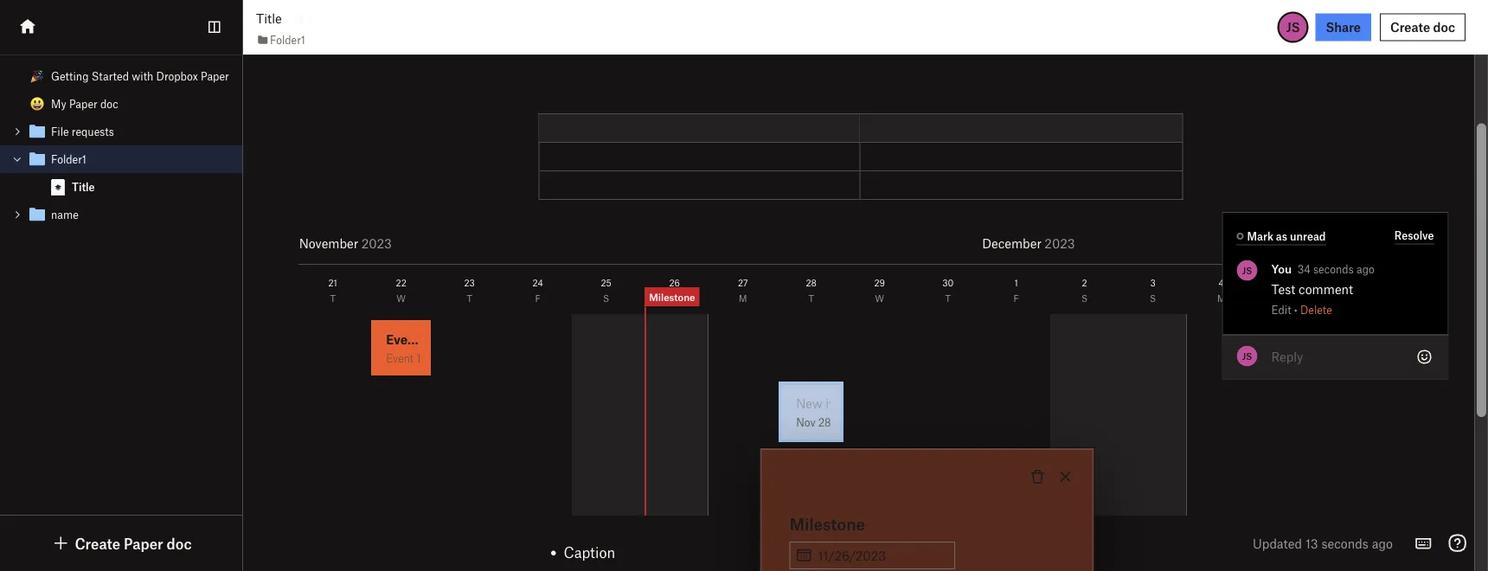 Task type: vqa. For each thing, say whether or not it's contained in the screenshot.


Task type: locate. For each thing, give the bounding box(es) containing it.
item
[[826, 395, 852, 411]]

2 vertical spatial paper
[[124, 534, 163, 552]]

1 f from the left
[[536, 293, 541, 304]]

template content image
[[27, 121, 48, 142], [27, 149, 48, 170], [48, 177, 68, 197], [27, 204, 48, 225]]

folder1 link
[[256, 31, 305, 48], [0, 145, 242, 173]]

2 2023 from the left
[[361, 235, 392, 250]]

create right dig image
[[75, 534, 120, 552]]

file requests link
[[0, 118, 242, 145]]

t down 23
[[467, 293, 473, 304]]

4 2023 from the left
[[1045, 235, 1076, 250]]

0 horizontal spatial f
[[536, 293, 541, 304]]

34
[[1298, 263, 1311, 276]]

s down 3
[[1150, 293, 1157, 304]]

js
[[1286, 19, 1300, 35], [1242, 265, 1252, 276], [1242, 350, 1252, 361]]

m down 27
[[739, 293, 747, 304]]

create
[[1390, 19, 1430, 35], [75, 534, 120, 552]]

w
[[397, 293, 406, 304], [875, 293, 885, 304], [1354, 293, 1363, 304]]

1 horizontal spatial m
[[1218, 293, 1226, 304]]

s down the 2
[[1082, 293, 1088, 304]]

template content image for name
[[27, 204, 48, 225]]

share
[[1326, 19, 1361, 35]]

3 2023 from the left
[[366, 235, 396, 250]]

f
[[536, 293, 541, 304], [1014, 293, 1019, 304]]

28 right 27
[[806, 277, 817, 288]]

w inside 22 w
[[397, 293, 406, 304]]

0 horizontal spatial milestone
[[649, 291, 696, 303]]

seconds right 13
[[1322, 536, 1369, 551]]

december
[[983, 235, 1042, 250]]

test
[[1271, 282, 1295, 297]]

28
[[806, 277, 817, 288], [819, 416, 832, 429]]

1 vertical spatial 28
[[819, 416, 832, 429]]

template content image inside folder1 link
[[27, 149, 48, 170]]

paper
[[201, 70, 229, 83], [69, 97, 97, 110], [124, 534, 163, 552]]

24 f
[[533, 277, 544, 304]]

t inside 21 t
[[330, 293, 336, 304]]

•
[[1294, 303, 1298, 316]]

2 s from the left
[[672, 293, 678, 304]]

t right 27 m
[[809, 293, 815, 304]]

paper inside popup button
[[124, 534, 163, 552]]

f inside 24 f
[[536, 293, 541, 304]]

doc
[[1433, 19, 1455, 35], [100, 97, 118, 110], [167, 534, 192, 552]]

2023 for november 2023
[[361, 235, 392, 250]]

paper for my paper doc
[[69, 97, 97, 110]]

create right share
[[1390, 19, 1430, 35]]

folder1 for the top folder1 link
[[270, 33, 305, 46]]

0 horizontal spatial w
[[397, 293, 406, 304]]

my
[[51, 97, 66, 110]]

2 horizontal spatial paper
[[201, 70, 229, 83]]

3 t from the left
[[809, 293, 815, 304]]

1 horizontal spatial folder1 link
[[256, 31, 305, 48]]

folder1 for bottommost folder1 link
[[51, 153, 86, 166]]

1 horizontal spatial paper
[[124, 534, 163, 552]]

0 horizontal spatial doc
[[100, 97, 118, 110]]

template content image inside file requests link
[[27, 121, 48, 142]]

w down "6"
[[1354, 293, 1363, 304]]

ago
[[1357, 263, 1375, 276], [1372, 536, 1393, 551]]

6 w
[[1354, 277, 1363, 304]]

s down the 26
[[672, 293, 678, 304]]

delete
[[1300, 303, 1332, 316]]

t
[[330, 293, 336, 304], [467, 293, 473, 304], [809, 293, 815, 304], [946, 293, 951, 304], [1287, 293, 1293, 304]]

1 horizontal spatial create
[[1390, 19, 1430, 35]]

f down 1
[[1014, 293, 1019, 304]]

name link
[[0, 201, 242, 228]]

23
[[465, 277, 475, 288]]

paper right dig image
[[124, 534, 163, 552]]

with
[[132, 70, 153, 83]]

1 2023 from the left
[[349, 235, 379, 250]]

2 w from the left
[[875, 293, 885, 304]]

23 t
[[465, 277, 475, 304]]

m for 27 m
[[739, 293, 747, 304]]

doc for my paper doc
[[100, 97, 118, 110]]

0 vertical spatial doc
[[1433, 19, 1455, 35]]

1 s from the left
[[604, 293, 610, 304]]

26 s
[[670, 277, 680, 304]]

m down 4
[[1218, 293, 1226, 304]]

js button
[[1278, 12, 1309, 43]]

4 t from the left
[[946, 293, 951, 304]]

comment
[[1299, 282, 1353, 297]]

w inside 29 w
[[875, 293, 885, 304]]

t for 23 t
[[467, 293, 473, 304]]

2023 for december 2023
[[1045, 235, 1076, 250]]

1 t from the left
[[330, 293, 336, 304]]

w down 22
[[397, 293, 406, 304]]

file requests
[[51, 125, 114, 138]]

folder1 inside list item
[[51, 153, 86, 166]]

t for 28 t
[[809, 293, 815, 304]]

t for 5 t
[[1287, 293, 1293, 304]]

1 m from the left
[[739, 293, 747, 304]]

1 horizontal spatial milestone
[[790, 514, 865, 533]]

24
[[533, 277, 544, 288]]

29 w
[[875, 277, 886, 304]]

1 horizontal spatial title link
[[256, 9, 282, 28]]

t down 21
[[330, 293, 336, 304]]

f down 24 at the left of the page
[[536, 293, 541, 304]]

1 vertical spatial ago
[[1372, 536, 1393, 551]]

0 horizontal spatial title
[[72, 180, 95, 193]]

updated
[[1253, 536, 1302, 551]]

my paper doc
[[51, 97, 118, 110]]

unread
[[1290, 230, 1326, 243]]

getting started with dropbox paper
[[51, 70, 229, 83]]

m inside 27 m
[[739, 293, 747, 304]]

title link
[[256, 9, 282, 28], [0, 173, 242, 201]]

0 vertical spatial 28
[[806, 277, 817, 288]]

1 vertical spatial doc
[[100, 97, 118, 110]]

november 2023
[[299, 235, 392, 250]]

seconds
[[1313, 263, 1354, 276], [1322, 536, 1369, 551]]

s inside 26 s
[[672, 293, 678, 304]]

paper right my
[[69, 97, 97, 110]]

0 vertical spatial title link
[[256, 9, 282, 28]]

new item nov 28
[[797, 395, 852, 429]]

None text field
[[818, 542, 954, 568]]

template content image inside title link
[[48, 177, 68, 197]]

template content image for folder1
[[27, 149, 48, 170]]

create doc button
[[1380, 13, 1466, 41]]

27 m
[[738, 277, 748, 304]]

resolve
[[1395, 229, 1434, 242]]

2 horizontal spatial w
[[1354, 293, 1363, 304]]

4 s from the left
[[1150, 293, 1157, 304]]

s down 25
[[604, 293, 610, 304]]

template content image right expand folder icon at top
[[27, 121, 48, 142]]

doc inside / contents 'list'
[[100, 97, 118, 110]]

doc inside popup button
[[167, 534, 192, 552]]

5 t from the left
[[1287, 293, 1293, 304]]

0 horizontal spatial create
[[75, 534, 120, 552]]

1 vertical spatial create
[[75, 534, 120, 552]]

october
[[299, 235, 346, 250]]

1 vertical spatial paper
[[69, 97, 97, 110]]

t inside 30 t
[[946, 293, 951, 304]]

october 2023
[[299, 235, 379, 250]]

delete button
[[1300, 303, 1332, 316]]

1 horizontal spatial folder1
[[270, 33, 305, 46]]

t inside 28 t
[[809, 293, 815, 304]]

list item
[[0, 145, 242, 201]]

2 horizontal spatial title
[[543, 16, 619, 60]]

2 f from the left
[[1014, 293, 1019, 304]]

party popper image
[[30, 69, 44, 83]]

milestone
[[649, 291, 696, 303], [790, 514, 865, 533]]

2 vertical spatial js
[[1242, 350, 1252, 361]]

create for create paper doc
[[75, 534, 120, 552]]

2 vertical spatial doc
[[167, 534, 192, 552]]

paper right dropbox
[[201, 70, 229, 83]]

2 horizontal spatial doc
[[1433, 19, 1455, 35]]

21 t
[[329, 277, 338, 304]]

0 horizontal spatial folder1
[[51, 153, 86, 166]]

ago right 13
[[1372, 536, 1393, 551]]

0 horizontal spatial 28
[[806, 277, 817, 288]]

13
[[1306, 536, 1318, 551]]

1 horizontal spatial w
[[875, 293, 885, 304]]

1 vertical spatial milestone
[[790, 514, 865, 533]]

title
[[256, 11, 282, 26], [543, 16, 619, 60], [72, 180, 95, 193]]

s
[[604, 293, 610, 304], [672, 293, 678, 304], [1082, 293, 1088, 304], [1150, 293, 1157, 304]]

seconds up comment
[[1313, 263, 1354, 276]]

0 horizontal spatial m
[[739, 293, 747, 304]]

ago up "6"
[[1357, 263, 1375, 276]]

s for 25 s
[[604, 293, 610, 304]]

0 vertical spatial js
[[1286, 19, 1300, 35]]

create inside popup button
[[1390, 19, 1430, 35]]

2023
[[349, 235, 379, 250], [361, 235, 392, 250], [366, 235, 396, 250], [1045, 235, 1076, 250]]

as
[[1276, 230, 1288, 243]]

s for 26 s
[[672, 293, 678, 304]]

1 horizontal spatial f
[[1014, 293, 1019, 304]]

0 vertical spatial create
[[1390, 19, 1430, 35]]

3 s from the left
[[1082, 293, 1088, 304]]

1 horizontal spatial doc
[[167, 534, 192, 552]]

1 vertical spatial folder1
[[51, 153, 86, 166]]

getting started with dropbox paper link
[[0, 62, 242, 90]]

t down 30
[[946, 293, 951, 304]]

template content image up name at the left top
[[48, 177, 68, 197]]

close folder image
[[11, 153, 23, 165]]

s for 3 s
[[1150, 293, 1157, 304]]

title inside / contents 'list'
[[72, 180, 95, 193]]

share button
[[1316, 13, 1371, 41]]

0 horizontal spatial title link
[[0, 173, 242, 201]]

2 t from the left
[[467, 293, 473, 304]]

2 m from the left
[[1218, 293, 1226, 304]]

34 seconds ago
[[1298, 263, 1375, 276]]

template content image right close folder icon
[[27, 149, 48, 170]]

5 t
[[1287, 277, 1293, 304]]

name
[[51, 208, 79, 221]]

requests
[[72, 125, 114, 138]]

w down 29
[[875, 293, 885, 304]]

list item containing folder1
[[0, 145, 242, 201]]

create inside popup button
[[75, 534, 120, 552]]

template content image right expand folder image
[[27, 204, 48, 225]]

template content image inside name link
[[27, 204, 48, 225]]

1 horizontal spatial 28
[[819, 416, 832, 429]]

s inside 25 s
[[604, 293, 610, 304]]

dropbox
[[156, 70, 198, 83]]

t left • at the right
[[1287, 293, 1293, 304]]

0 vertical spatial seconds
[[1313, 263, 1354, 276]]

edit button
[[1271, 303, 1291, 316]]

w for 22 w
[[397, 293, 406, 304]]

0 horizontal spatial paper
[[69, 97, 97, 110]]

3 w from the left
[[1354, 293, 1363, 304]]

2023 for september 2023
[[366, 235, 396, 250]]

0 horizontal spatial folder1 link
[[0, 145, 242, 173]]

21
[[329, 277, 338, 288]]

0 vertical spatial folder1
[[270, 33, 305, 46]]

28 right nov
[[819, 416, 832, 429]]

m
[[739, 293, 747, 304], [1218, 293, 1226, 304]]

t inside 23 t
[[467, 293, 473, 304]]

1 w from the left
[[397, 293, 406, 304]]



Task type: describe. For each thing, give the bounding box(es) containing it.
grinning face with big eyes image
[[30, 97, 44, 111]]

nov
[[797, 416, 816, 429]]

doc for create paper doc
[[167, 534, 192, 552]]

2
[[1082, 277, 1088, 288]]

4
[[1219, 277, 1225, 288]]

6
[[1356, 277, 1361, 288]]

mark as unread button
[[1237, 228, 1326, 245]]

test comment edit • delete
[[1271, 282, 1353, 316]]

4 m
[[1218, 277, 1226, 304]]

34 seconds ago link
[[1298, 263, 1375, 276]]

resolve button
[[1395, 227, 1434, 244]]

2023 for october 2023
[[349, 235, 379, 250]]

paper for create paper doc
[[124, 534, 163, 552]]

t for 30 t
[[946, 293, 951, 304]]

create paper doc button
[[51, 533, 192, 554]]

expand folder image
[[11, 209, 23, 221]]

create paper doc
[[75, 534, 192, 552]]

doc inside popup button
[[1433, 19, 1455, 35]]

1 vertical spatial js
[[1242, 265, 1252, 276]]

3 s
[[1150, 277, 1157, 304]]

5
[[1287, 277, 1293, 288]]

f for 1 f
[[1014, 293, 1019, 304]]

f for 24 f
[[536, 293, 541, 304]]

file
[[51, 125, 69, 138]]

26
[[670, 277, 680, 288]]

25 s
[[601, 277, 612, 304]]

1 horizontal spatial title
[[256, 11, 282, 26]]

30 t
[[943, 277, 954, 304]]

2 s
[[1082, 277, 1088, 304]]

getting
[[51, 70, 89, 83]]

w for 29 w
[[875, 293, 885, 304]]

22
[[396, 277, 407, 288]]

edit
[[1271, 303, 1291, 316]]

1 vertical spatial seconds
[[1322, 536, 1369, 551]]

new
[[797, 395, 823, 411]]

create doc
[[1390, 19, 1455, 35]]

28 t
[[806, 277, 817, 304]]

s for 2 s
[[1082, 293, 1088, 304]]

create for create doc
[[1390, 19, 1430, 35]]

1 vertical spatial title link
[[0, 173, 242, 201]]

november
[[299, 235, 358, 250]]

1
[[1015, 277, 1019, 288]]

updated 13 seconds ago
[[1253, 536, 1393, 551]]

mark as unread
[[1247, 230, 1326, 243]]

27
[[738, 277, 748, 288]]

dig image
[[51, 533, 71, 554]]

september
[[299, 235, 363, 250]]

t for 21 t
[[330, 293, 336, 304]]

30
[[943, 277, 954, 288]]

w for 6 w
[[1354, 293, 1363, 304]]

my paper doc link
[[0, 90, 242, 118]]

comment entry image
[[1271, 348, 1438, 366]]

0 vertical spatial milestone
[[649, 291, 696, 303]]

28 inside "new item nov 28"
[[819, 416, 832, 429]]

december 2023
[[983, 235, 1076, 250]]

0 vertical spatial folder1 link
[[256, 31, 305, 48]]

mark
[[1247, 230, 1274, 243]]

started
[[91, 70, 129, 83]]

m for 4 m
[[1218, 293, 1226, 304]]

/ contents list
[[0, 62, 242, 228]]

0 vertical spatial paper
[[201, 70, 229, 83]]

september 2023
[[299, 235, 396, 250]]

js inside button
[[1286, 19, 1300, 35]]

you
[[1271, 262, 1292, 276]]

22 w
[[396, 277, 407, 304]]

expand folder image
[[11, 125, 23, 138]]

0 vertical spatial ago
[[1357, 263, 1375, 276]]

Comment Entry text field
[[1271, 348, 1438, 366]]

3
[[1151, 277, 1156, 288]]

25
[[601, 277, 612, 288]]

1 vertical spatial folder1 link
[[0, 145, 242, 173]]

caption
[[564, 543, 615, 561]]

template content image for file requests
[[27, 121, 48, 142]]

1 f
[[1014, 277, 1019, 304]]

29
[[875, 277, 886, 288]]



